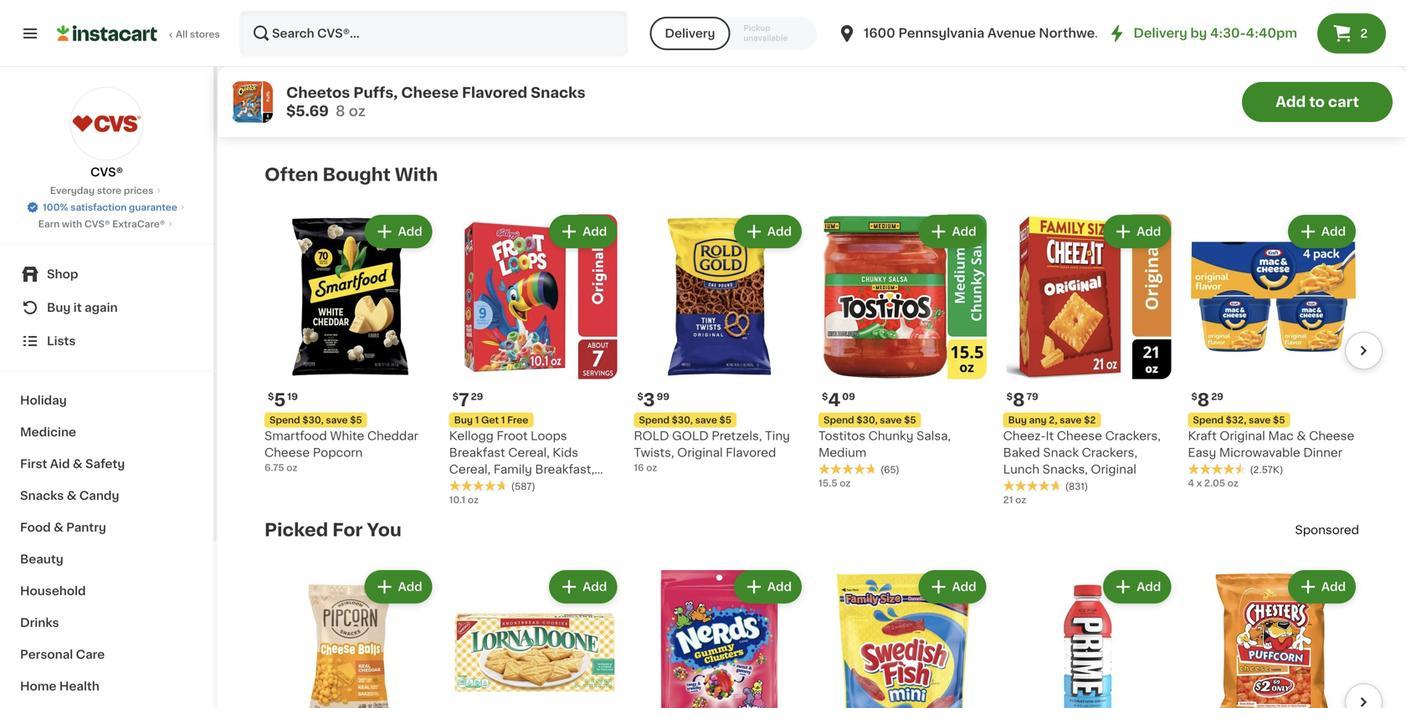 Task type: vqa. For each thing, say whether or not it's contained in the screenshot.
showcasing at the right of the page
no



Task type: locate. For each thing, give the bounding box(es) containing it.
1600
[[864, 27, 896, 39]]

original inside the "rold gold pretzels, tiny twists, original flavored 16 oz"
[[677, 447, 723, 459]]

2 $ from the left
[[453, 393, 459, 402]]

original down gold
[[677, 447, 723, 459]]

$
[[268, 393, 274, 402], [453, 393, 459, 402], [822, 393, 828, 402], [1007, 393, 1013, 402], [637, 393, 643, 402], [1191, 393, 1198, 402]]

8 for cheez-it cheese crackers, baked snack crackers, lunch snacks, original
[[1013, 392, 1025, 409]]

spend $32, save $5
[[1193, 416, 1285, 425]]

save up chunky
[[880, 416, 902, 425]]

2 spend $30, save $5 from the left
[[824, 416, 916, 425]]

3 $30, from the left
[[672, 416, 693, 425]]

2 spend from the left
[[824, 416, 854, 425]]

food & pantry link
[[10, 512, 203, 544]]

spend for 4
[[824, 416, 854, 425]]

dinner
[[1304, 447, 1343, 459]]

$ left 79
[[1007, 393, 1013, 402]]

cvs® up everyday store prices link
[[90, 167, 123, 178]]

spend for 3
[[639, 416, 670, 425]]

oz right 16 on the bottom of page
[[646, 464, 657, 473]]

cart
[[1328, 95, 1359, 109]]

1 save from the left
[[326, 416, 348, 425]]

easy
[[1188, 447, 1216, 459]]

home health link
[[10, 671, 203, 703]]

0 horizontal spatial spend $30, save $5
[[270, 416, 362, 425]]

add to cart button
[[1242, 82, 1393, 122]]

baked
[[1003, 447, 1040, 459]]

crackers, left kraft
[[1105, 431, 1161, 442]]

original inside kraft original mac & cheese easy microwavable dinner
[[1220, 431, 1265, 442]]

original right snacks,
[[1091, 464, 1137, 476]]

1 horizontal spatial 1
[[501, 416, 505, 425]]

cheese right puffs,
[[401, 86, 459, 100]]

first
[[20, 459, 47, 470]]

8 left 79
[[1013, 392, 1025, 409]]

cheese inside cheetos puffs, cheese flavored snacks $5.69 8 oz
[[401, 86, 459, 100]]

8 up kraft
[[1198, 392, 1210, 409]]

order
[[1290, 5, 1323, 16], [1143, 64, 1174, 76]]

1 vertical spatial order
[[1143, 64, 1174, 76]]

1 $5 from the left
[[350, 416, 362, 425]]

add inside button
[[1276, 95, 1306, 109]]

0 horizontal spatial 29
[[471, 393, 483, 402]]

$5
[[350, 416, 362, 425], [904, 416, 916, 425], [720, 416, 732, 425], [1273, 416, 1285, 425]]

product group
[[265, 212, 436, 475], [449, 212, 621, 507], [634, 212, 805, 475], [819, 212, 990, 491], [1003, 212, 1175, 507], [1188, 212, 1359, 491], [265, 568, 436, 709], [449, 568, 621, 709], [634, 568, 805, 709], [819, 568, 990, 709], [1003, 568, 1175, 709], [1188, 568, 1359, 709]]

nsored
[[1318, 525, 1359, 537]]

1 vertical spatial item carousel region
[[265, 561, 1383, 709]]

spend $30, save $5 for 3
[[639, 416, 732, 425]]

29 inside $ 8 29
[[1211, 393, 1224, 402]]

crackers, down $2
[[1082, 447, 1138, 459]]

cheese down the smartfood
[[265, 447, 310, 459]]

spend up kraft
[[1193, 416, 1224, 425]]

29 right the 7
[[471, 393, 483, 402]]

$30, for 3
[[672, 416, 693, 425]]

2 1 from the left
[[501, 416, 505, 425]]

1 vertical spatial 4
[[1188, 479, 1194, 488]]

cheese inside kraft original mac & cheese easy microwavable dinner
[[1309, 431, 1355, 442]]

3 $5 from the left
[[720, 416, 732, 425]]

spend
[[270, 416, 300, 425], [824, 416, 854, 425], [639, 416, 670, 425], [1193, 416, 1224, 425]]

delivery inside button
[[665, 28, 715, 39]]

spend up the tostitos
[[824, 416, 854, 425]]

save right 2, on the bottom of the page
[[1060, 416, 1082, 425]]

8 inside cheetos puffs, cheese flavored snacks $5.69 8 oz
[[336, 104, 345, 118]]

1 vertical spatial flavored
[[726, 447, 776, 459]]

1 horizontal spatial spend $30, save $5
[[639, 416, 732, 425]]

earn with cvs® extracare® link
[[38, 218, 175, 231]]

$ inside $ 8 29
[[1191, 393, 1198, 402]]

$30, up gold
[[672, 416, 693, 425]]

None search field
[[239, 10, 628, 57]]

4 left 09
[[828, 392, 841, 409]]

1 horizontal spatial order
[[1290, 5, 1323, 16]]

add
[[1276, 95, 1306, 109], [398, 226, 422, 238], [583, 226, 607, 238], [767, 226, 792, 238], [952, 226, 977, 238], [1137, 226, 1161, 238], [1322, 226, 1346, 238], [398, 582, 422, 594], [583, 582, 607, 594], [767, 582, 792, 594], [952, 582, 977, 594], [1137, 582, 1161, 594], [1322, 582, 1346, 594]]

with
[[395, 166, 438, 184]]

0 horizontal spatial flavored
[[462, 86, 527, 100]]

15.5 oz
[[819, 479, 851, 488]]

0 horizontal spatial cereal,
[[449, 464, 491, 476]]

with left peace
[[1177, 64, 1202, 76]]

add button
[[366, 217, 431, 247], [551, 217, 616, 247], [736, 217, 800, 247], [920, 217, 985, 247], [1105, 217, 1170, 247], [1290, 217, 1354, 247], [366, 573, 431, 603], [551, 573, 616, 603], [736, 573, 800, 603], [920, 573, 985, 603], [1105, 573, 1170, 603], [1290, 573, 1354, 603]]

oz right 6.75
[[286, 464, 297, 473]]

buy any 2, save $2
[[1008, 416, 1096, 425]]

lunch
[[1003, 464, 1040, 476]]

$ for kraft original mac & cheese easy microwavable dinner
[[1191, 393, 1198, 402]]

$ inside $ 4 09
[[822, 393, 828, 402]]

spend $30, save $5 up the smartfood
[[270, 416, 362, 425]]

$5 up chunky
[[904, 416, 916, 425]]

0 horizontal spatial $30,
[[302, 416, 324, 425]]

cheese down $2
[[1057, 431, 1102, 442]]

2 horizontal spatial $30,
[[857, 416, 878, 425]]

save up gold
[[695, 416, 717, 425]]

0 horizontal spatial 8
[[336, 104, 345, 118]]

buy it again
[[47, 302, 118, 314]]

1 horizontal spatial cereal,
[[508, 447, 550, 459]]

cereal, up family
[[508, 447, 550, 459]]

buy up kellogg
[[454, 416, 473, 425]]

1 $ from the left
[[268, 393, 274, 402]]

4
[[828, 392, 841, 409], [1188, 479, 1194, 488]]

safety
[[85, 459, 125, 470]]

1600 pennsylvania avenue northwest
[[864, 27, 1108, 39]]

cheese inside smartfood white cheddar cheese popcorn 6.75 oz
[[265, 447, 310, 459]]

original down spend $32, save $5
[[1220, 431, 1265, 442]]

1 horizontal spatial 4
[[1188, 479, 1194, 488]]

1 horizontal spatial snacks
[[531, 86, 586, 100]]

order inside button
[[1290, 5, 1323, 16]]

4 $ from the left
[[1007, 393, 1013, 402]]

0 horizontal spatial buy
[[47, 302, 71, 314]]

$ left 19
[[268, 393, 274, 402]]

drinks
[[20, 618, 59, 629]]

spend up the smartfood
[[270, 416, 300, 425]]

$5 up pretzels,
[[720, 416, 732, 425]]

any
[[1029, 416, 1047, 425]]

1 29 from the left
[[471, 393, 483, 402]]

4 $5 from the left
[[1273, 416, 1285, 425]]

1 horizontal spatial buy
[[454, 416, 473, 425]]

buy up cheez-
[[1008, 416, 1027, 425]]

peace
[[1205, 64, 1242, 76]]

$30, up the smartfood
[[302, 416, 324, 425]]

$ inside $ 7 29
[[453, 393, 459, 402]]

cereal, down breakfast
[[449, 464, 491, 476]]

1 $30, from the left
[[302, 416, 324, 425]]

$ up kraft
[[1191, 393, 1198, 402]]

1 item carousel region from the top
[[265, 205, 1383, 514]]

snacks inside cheetos puffs, cheese flavored snacks $5.69 8 oz
[[531, 86, 586, 100]]

cheez-it cheese crackers, baked snack crackers, lunch snacks, original
[[1003, 431, 1161, 476]]

0 horizontal spatial delivery
[[665, 28, 715, 39]]

item carousel region
[[265, 205, 1383, 514], [265, 561, 1383, 709]]

holiday link
[[10, 385, 203, 417]]

order up 4:40pm
[[1290, 5, 1323, 16]]

original up 10.1 oz
[[449, 481, 495, 493]]

extracare®
[[112, 220, 165, 229]]

$30, up chunky
[[857, 416, 878, 425]]

1 horizontal spatial 29
[[1211, 393, 1224, 402]]

buy for 8
[[1008, 416, 1027, 425]]

buy inside product group
[[454, 416, 473, 425]]

oz
[[349, 104, 366, 118], [286, 464, 297, 473], [646, 464, 657, 473], [840, 479, 851, 488], [1228, 479, 1239, 488], [468, 496, 479, 505], [1016, 496, 1027, 505]]

rold
[[634, 431, 669, 442]]

cheese up dinner
[[1309, 431, 1355, 442]]

delivery up ingredients
[[665, 28, 715, 39]]

3 spend from the left
[[639, 416, 670, 425]]

0 horizontal spatial 1
[[475, 416, 479, 425]]

everyday
[[50, 186, 95, 195]]

8
[[336, 104, 345, 118], [1013, 392, 1025, 409], [1198, 392, 1210, 409]]

0 vertical spatial with
[[1177, 64, 1202, 76]]

2 horizontal spatial 8
[[1198, 392, 1210, 409]]

1 spend from the left
[[270, 416, 300, 425]]

service type group
[[650, 17, 817, 50]]

save up the 'white'
[[326, 416, 348, 425]]

ingredients
[[643, 39, 712, 51]]

29 for 8
[[1211, 393, 1224, 402]]

save
[[326, 416, 348, 425], [880, 416, 902, 425], [1060, 416, 1082, 425], [695, 416, 717, 425], [1249, 416, 1271, 425]]

spo nsored
[[1295, 525, 1359, 537]]

spend for 8
[[1193, 416, 1224, 425]]

$ left 99
[[637, 393, 643, 402]]

8 down cheetos
[[336, 104, 345, 118]]

product group containing 3
[[634, 212, 805, 475]]

& right mac
[[1297, 431, 1306, 442]]

cvs® down satisfaction
[[84, 220, 110, 229]]

buy left it
[[47, 302, 71, 314]]

2 save from the left
[[880, 416, 902, 425]]

$ left 09
[[822, 393, 828, 402]]

0 vertical spatial snacks
[[531, 86, 586, 100]]

prices
[[124, 186, 153, 195]]

tostitos
[[819, 431, 866, 442]]

save right '$32,'
[[1249, 416, 1271, 425]]

oz right the 15.5
[[840, 479, 851, 488]]

1 right 'get'
[[501, 416, 505, 425]]

instacart logo image
[[57, 23, 157, 44]]

0 horizontal spatial with
[[62, 220, 82, 229]]

2 horizontal spatial spend $30, save $5
[[824, 416, 916, 425]]

auto-order button
[[1232, 0, 1323, 21]]

often bought with
[[265, 166, 438, 184]]

Search field
[[241, 12, 626, 55]]

order right your
[[1143, 64, 1174, 76]]

0 horizontal spatial order
[[1143, 64, 1174, 76]]

get
[[481, 416, 499, 425]]

1 vertical spatial with
[[62, 220, 82, 229]]

spend up the rold on the bottom
[[639, 416, 670, 425]]

$ inside $ 5 19
[[268, 393, 274, 402]]

1 horizontal spatial 8
[[1013, 392, 1025, 409]]

puffs,
[[353, 86, 398, 100]]

guarantee
[[129, 203, 177, 212]]

$ for rold gold pretzels, tiny twists, original flavored
[[637, 393, 643, 402]]

1 spend $30, save $5 from the left
[[270, 416, 362, 425]]

oz down puffs,
[[349, 104, 366, 118]]

spend $30, save $5 for 4
[[824, 416, 916, 425]]

6 $ from the left
[[1191, 393, 1198, 402]]

★★★★★
[[819, 464, 877, 475], [819, 464, 877, 475], [1188, 464, 1247, 475], [1188, 464, 1247, 475], [449, 480, 508, 492], [449, 480, 508, 492], [1003, 480, 1062, 492], [1003, 480, 1062, 492]]

(587)
[[511, 483, 536, 492]]

$2
[[1084, 416, 1096, 425]]

$5 for 5
[[350, 416, 362, 425]]

spend for 5
[[270, 416, 300, 425]]

1 horizontal spatial delivery
[[1134, 27, 1188, 39]]

spend $30, save $5
[[270, 416, 362, 425], [824, 416, 916, 425], [639, 416, 732, 425]]

household
[[20, 586, 86, 598]]

$ up kellogg
[[453, 393, 459, 402]]

2 29 from the left
[[1211, 393, 1224, 402]]

29 up spend $32, save $5
[[1211, 393, 1224, 402]]

2
[[1361, 28, 1368, 39]]

cheese
[[401, 86, 459, 100], [1057, 431, 1102, 442], [1309, 431, 1355, 442], [265, 447, 310, 459]]

cheese inside cheez-it cheese crackers, baked snack crackers, lunch snacks, original
[[1057, 431, 1102, 442]]

2 horizontal spatial buy
[[1008, 416, 1027, 425]]

oz inside smartfood white cheddar cheese popcorn 6.75 oz
[[286, 464, 297, 473]]

delivery button
[[650, 17, 730, 50]]

$32,
[[1226, 416, 1247, 425]]

$ inside $ 3 99
[[637, 393, 643, 402]]

$ inside $ 8 79
[[1007, 393, 1013, 402]]

1 horizontal spatial $30,
[[672, 416, 693, 425]]

100%
[[43, 203, 68, 212]]

oz right 10.1
[[468, 496, 479, 505]]

3 save from the left
[[1060, 416, 1082, 425]]

2 $30, from the left
[[857, 416, 878, 425]]

09
[[842, 393, 855, 402]]

0 vertical spatial item carousel region
[[265, 205, 1383, 514]]

0 horizontal spatial snacks
[[20, 491, 64, 502]]

4 spend from the left
[[1193, 416, 1224, 425]]

flavored
[[462, 86, 527, 100], [726, 447, 776, 459]]

1 vertical spatial cvs®
[[84, 220, 110, 229]]

buy it again link
[[10, 291, 203, 325]]

0 vertical spatial 4
[[828, 392, 841, 409]]

3 $ from the left
[[822, 393, 828, 402]]

15.5
[[819, 479, 838, 488]]

$ for cheez-it cheese crackers, baked snack crackers, lunch snacks, original
[[1007, 393, 1013, 402]]

&
[[1297, 431, 1306, 442], [73, 459, 82, 470], [67, 491, 76, 502], [54, 522, 63, 534]]

medicine link
[[10, 417, 203, 449]]

2 $5 from the left
[[904, 416, 916, 425]]

delivery left by
[[1134, 27, 1188, 39]]

3 spend $30, save $5 from the left
[[639, 416, 732, 425]]

29 inside $ 7 29
[[471, 393, 483, 402]]

1 horizontal spatial flavored
[[726, 447, 776, 459]]

original inside cheez-it cheese crackers, baked snack crackers, lunch snacks, original
[[1091, 464, 1137, 476]]

with
[[1177, 64, 1202, 76], [62, 220, 82, 229]]

0 vertical spatial order
[[1290, 5, 1323, 16]]

10.1
[[449, 496, 466, 505]]

0 horizontal spatial 4
[[828, 392, 841, 409]]

it
[[73, 302, 82, 314]]

$5 up mac
[[1273, 416, 1285, 425]]

4 left the 'x'
[[1188, 479, 1194, 488]]

0 vertical spatial cereal,
[[508, 447, 550, 459]]

personal
[[20, 650, 73, 661]]

delivery
[[1134, 27, 1188, 39], [665, 28, 715, 39]]

snacks & candy
[[20, 491, 119, 502]]

$30, for 5
[[302, 416, 324, 425]]

it
[[1046, 431, 1054, 442]]

tostitos chunky salsa, medium
[[819, 431, 951, 459]]

2 item carousel region from the top
[[265, 561, 1383, 709]]

cheetos
[[286, 86, 350, 100]]

5 $ from the left
[[637, 393, 643, 402]]

5 save from the left
[[1249, 416, 1271, 425]]

$5 up the 'white'
[[350, 416, 362, 425]]

0 vertical spatial flavored
[[462, 86, 527, 100]]

microwavable
[[1219, 447, 1301, 459]]

picked
[[265, 522, 328, 540]]

4 save from the left
[[695, 416, 717, 425]]

mind.
[[1260, 64, 1293, 76]]

spend $30, save $5 up gold
[[639, 416, 732, 425]]

tiny
[[765, 431, 790, 442]]

$ 7 29
[[453, 392, 483, 409]]

with right earn
[[62, 220, 82, 229]]

breakfast,
[[535, 464, 595, 476]]

spend $30, save $5 up chunky
[[824, 416, 916, 425]]

snacks & candy link
[[10, 480, 203, 512]]

1 left 'get'
[[475, 416, 479, 425]]



Task type: describe. For each thing, give the bounding box(es) containing it.
3
[[643, 392, 655, 409]]

$30, for 4
[[857, 416, 878, 425]]

home health
[[20, 681, 100, 693]]

care
[[76, 650, 105, 661]]

pantry
[[66, 522, 106, 534]]

cheddar
[[367, 431, 418, 442]]

twists,
[[634, 447, 674, 459]]

kraft original mac & cheese easy microwavable dinner
[[1188, 431, 1355, 459]]

medium
[[819, 447, 867, 459]]

item carousel region containing 5
[[265, 205, 1383, 514]]

first aid & safety link
[[10, 449, 203, 480]]

oz inside cheetos puffs, cheese flavored snacks $5.69 8 oz
[[349, 104, 366, 118]]

lists
[[47, 336, 76, 347]]

holiday
[[20, 395, 67, 407]]

salsa,
[[917, 431, 951, 442]]

oz right 2.05
[[1228, 479, 1239, 488]]

2,
[[1049, 416, 1058, 425]]

health
[[59, 681, 100, 693]]

buy for 7
[[454, 416, 473, 425]]

spend $30, save $5 for 5
[[270, 416, 362, 425]]

place your order with peace of mind.
[[1078, 64, 1293, 76]]

by
[[1191, 27, 1207, 39]]

lists link
[[10, 325, 203, 358]]

auto-
[[1256, 5, 1290, 16]]

family
[[494, 464, 532, 476]]

$ for smartfood white cheddar cheese popcorn
[[268, 393, 274, 402]]

8 for kraft original mac & cheese easy microwavable dinner
[[1198, 392, 1210, 409]]

& inside kraft original mac & cheese easy microwavable dinner
[[1297, 431, 1306, 442]]

pretzels,
[[712, 431, 762, 442]]

& right food
[[54, 522, 63, 534]]

flavored inside the "rold gold pretzels, tiny twists, original flavored 16 oz"
[[726, 447, 776, 459]]

personal care link
[[10, 640, 203, 671]]

10.1 oz
[[449, 496, 479, 505]]

with inside 'earn with cvs® extracare®' link
[[62, 220, 82, 229]]

for
[[332, 522, 363, 540]]

1 horizontal spatial with
[[1177, 64, 1202, 76]]

flavored inside cheetos puffs, cheese flavored snacks $5.69 8 oz
[[462, 86, 527, 100]]

1 vertical spatial snacks
[[20, 491, 64, 502]]

oz inside the "rold gold pretzels, tiny twists, original flavored 16 oz"
[[646, 464, 657, 473]]

enlarge chips & pretzels cheetos puffs, cheese flavored snacks nutrition (opens in a new tab) image
[[273, 29, 303, 59]]

$ 8 79
[[1007, 392, 1039, 409]]

(65)
[[881, 466, 900, 475]]

snack
[[1043, 447, 1079, 459]]

& left candy
[[67, 491, 76, 502]]

21
[[1003, 496, 1013, 505]]

4 x 2.05 oz
[[1188, 479, 1239, 488]]

delivery for delivery by 4:30-4:40pm
[[1134, 27, 1188, 39]]

product group containing 4
[[819, 212, 990, 491]]

chunky
[[869, 431, 914, 442]]

candy
[[79, 491, 119, 502]]

29 for 7
[[471, 393, 483, 402]]

x
[[1197, 479, 1202, 488]]

mac
[[1268, 431, 1294, 442]]

place
[[1078, 64, 1110, 76]]

oz right 21
[[1016, 496, 1027, 505]]

popcorn
[[313, 447, 363, 459]]

delivery by 4:30-4:40pm link
[[1107, 23, 1297, 44]]

delivery by 4:30-4:40pm
[[1134, 27, 1297, 39]]

5
[[274, 392, 286, 409]]

personal care
[[20, 650, 105, 661]]

cvs® link
[[70, 87, 144, 181]]

$ for kellogg froot loops breakfast cereal, kids cereal, family breakfast, original
[[453, 393, 459, 402]]

1600 pennsylvania avenue northwest button
[[837, 10, 1108, 57]]

buy 1 get 1 free
[[454, 416, 528, 425]]

stores
[[190, 30, 220, 39]]

4 inside product group
[[828, 392, 841, 409]]

4:40pm
[[1246, 27, 1297, 39]]

froot
[[497, 431, 528, 442]]

everyday store prices
[[50, 186, 153, 195]]

4:30-
[[1210, 27, 1246, 39]]

16
[[634, 464, 644, 473]]

save for 3
[[695, 416, 717, 425]]

0 vertical spatial cvs®
[[90, 167, 123, 178]]

all stores link
[[57, 10, 221, 57]]

save for 5
[[326, 416, 348, 425]]

shop
[[47, 269, 78, 280]]

delivery for delivery
[[665, 28, 715, 39]]

white
[[330, 431, 364, 442]]

2 button
[[1318, 13, 1386, 54]]

pennsylvania
[[899, 27, 985, 39]]

often
[[265, 166, 318, 184]]

your
[[1113, 64, 1140, 76]]

snacks,
[[1043, 464, 1088, 476]]

original inside kellogg froot loops breakfast cereal, kids cereal, family breakfast, original
[[449, 481, 495, 493]]

first aid & safety
[[20, 459, 125, 470]]

(2.57k)
[[1250, 466, 1284, 475]]

& right aid at left bottom
[[73, 459, 82, 470]]

free
[[507, 416, 528, 425]]

$5 for 8
[[1273, 416, 1285, 425]]

cheez-
[[1003, 431, 1046, 442]]

1 vertical spatial cereal,
[[449, 464, 491, 476]]

household link
[[10, 576, 203, 608]]

everyday store prices link
[[50, 184, 163, 198]]

smartfood white cheddar cheese popcorn 6.75 oz
[[265, 431, 418, 473]]

all
[[176, 30, 188, 39]]

$5 for 4
[[904, 416, 916, 425]]

satisfaction
[[70, 203, 127, 212]]

$5 for 3
[[720, 416, 732, 425]]

19
[[287, 393, 298, 402]]

product group containing 7
[[449, 212, 621, 507]]

product group containing 5
[[265, 212, 436, 475]]

aid
[[50, 459, 70, 470]]

kids
[[553, 447, 578, 459]]

$ 4 09
[[822, 392, 855, 409]]

1 vertical spatial crackers,
[[1082, 447, 1138, 459]]

$ 5 19
[[268, 392, 298, 409]]

1 1 from the left
[[475, 416, 479, 425]]

79
[[1027, 393, 1039, 402]]

of
[[1245, 64, 1257, 76]]

save for 4
[[880, 416, 902, 425]]

0 vertical spatial crackers,
[[1105, 431, 1161, 442]]

$ for tostitos chunky salsa, medium
[[822, 393, 828, 402]]

beauty link
[[10, 544, 203, 576]]

cheetos puffs, cheese flavored snacks $5.69 8 oz
[[286, 86, 586, 118]]

save for 8
[[1249, 416, 1271, 425]]

cvs® logo image
[[70, 87, 144, 161]]

medicine
[[20, 427, 76, 439]]

ingredients button
[[643, 37, 991, 54]]

item carousel region containing add
[[265, 561, 1383, 709]]

beauty
[[20, 554, 63, 566]]



